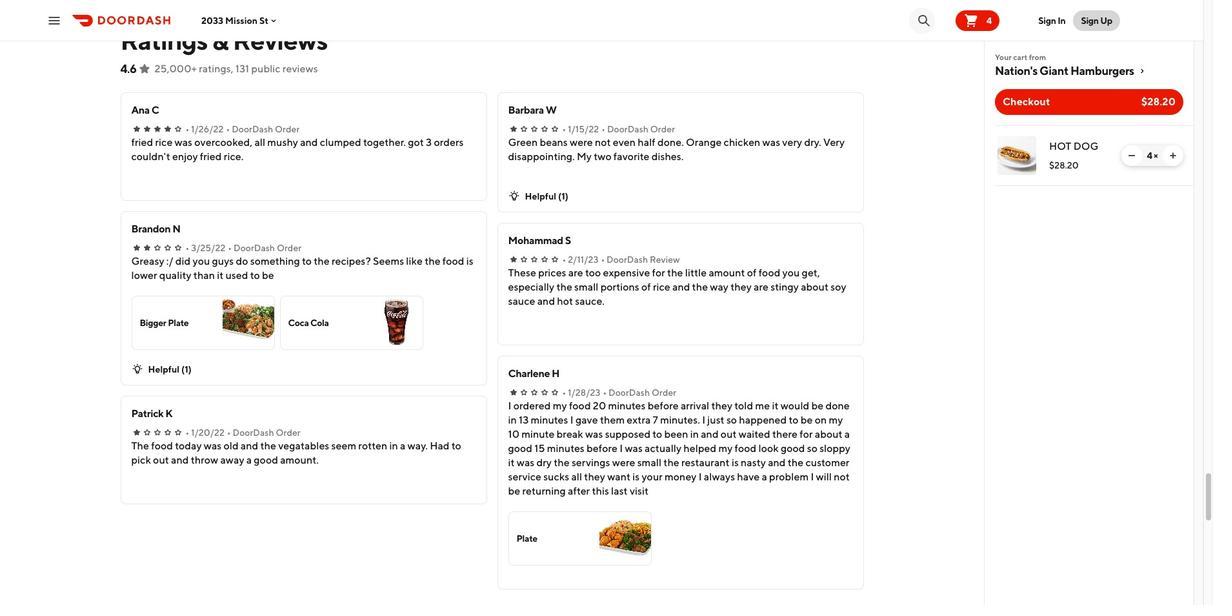 Task type: vqa. For each thing, say whether or not it's contained in the screenshot.
Spend
no



Task type: locate. For each thing, give the bounding box(es) containing it.
helpful (1)
[[525, 191, 569, 201], [148, 364, 192, 375]]

doordash right 1/15/22
[[608, 124, 649, 134]]

open menu image
[[46, 13, 62, 28]]

• left 1/15/22
[[563, 124, 567, 134]]

(1) up the s
[[559, 191, 569, 201]]

2033 mission st
[[201, 15, 269, 26]]

sign left up
[[1082, 15, 1100, 26]]

• right 2/11/23
[[601, 254, 605, 265]]

doordash
[[232, 124, 273, 134], [608, 124, 649, 134], [234, 243, 275, 253], [607, 254, 648, 265], [609, 387, 650, 398], [233, 427, 274, 438]]

sign
[[1039, 15, 1057, 26], [1082, 15, 1100, 26]]

1 vertical spatial helpful
[[148, 364, 180, 375]]

sign up link
[[1074, 10, 1121, 31]]

order
[[275, 124, 300, 134], [651, 124, 675, 134], [277, 243, 302, 253], [652, 387, 677, 398], [276, 427, 301, 438]]

bigger plate
[[140, 318, 189, 328]]

1 horizontal spatial $28.20
[[1142, 96, 1177, 108]]

0 vertical spatial plate
[[168, 318, 189, 328]]

1 horizontal spatial sign
[[1082, 15, 1100, 26]]

plate inside 'button'
[[168, 318, 189, 328]]

1 horizontal spatial helpful (1)
[[525, 191, 569, 201]]

coca cola
[[288, 318, 329, 328]]

doordash right 1/28/23
[[609, 387, 650, 398]]

4
[[987, 15, 993, 26], [1148, 150, 1153, 161]]

1 vertical spatial (1)
[[182, 364, 192, 375]]

bigger plate button
[[131, 296, 275, 350]]

1 vertical spatial helpful (1)
[[148, 364, 192, 375]]

doordash right the 3/25/22 in the left top of the page
[[234, 243, 275, 253]]

coca
[[288, 318, 309, 328]]

$28.20
[[1142, 96, 1177, 108], [1050, 160, 1079, 170]]

doordash right 1/20/22
[[233, 427, 274, 438]]

st
[[260, 15, 269, 26]]

hot dog image
[[998, 136, 1037, 175]]

• right 1/26/22
[[226, 124, 230, 134]]

1 horizontal spatial helpful
[[525, 191, 557, 201]]

brandon
[[131, 223, 171, 235]]

n
[[173, 223, 181, 235]]

1/15/22
[[568, 124, 599, 134]]

order for k
[[276, 427, 301, 438]]

hamburgers
[[1071, 64, 1135, 77]]

barbara
[[509, 104, 544, 116]]

charlene
[[509, 367, 550, 380]]

1 horizontal spatial (1)
[[559, 191, 569, 201]]

0 horizontal spatial helpful (1)
[[148, 364, 192, 375]]

in
[[1059, 15, 1066, 26]]

1 horizontal spatial 4
[[1148, 150, 1153, 161]]

1/20/22
[[191, 427, 225, 438]]

order for h
[[652, 387, 677, 398]]

mohammad s
[[509, 234, 571, 247]]

doordash for barbara w
[[608, 124, 649, 134]]

doordash left "review"
[[607, 254, 648, 265]]

1 sign from the left
[[1039, 15, 1057, 26]]

2 sign from the left
[[1082, 15, 1100, 26]]

0 horizontal spatial sign
[[1039, 15, 1057, 26]]

sign in link
[[1031, 7, 1074, 33]]

$28.20 down hot
[[1050, 160, 1079, 170]]

sign for sign in
[[1039, 15, 1057, 26]]

4 ×
[[1148, 150, 1159, 161]]

131
[[236, 63, 249, 75]]

reviews
[[283, 63, 318, 75]]

public
[[251, 63, 281, 75]]

helpful (1) up k
[[148, 364, 192, 375]]

(1) down bigger plate 'button'
[[182, 364, 192, 375]]

0 horizontal spatial plate
[[168, 318, 189, 328]]

up
[[1101, 15, 1113, 26]]

charlene h
[[509, 367, 560, 380]]

• left the 3/25/22 in the left top of the page
[[186, 243, 189, 253]]

0 vertical spatial $28.20
[[1142, 96, 1177, 108]]

• left 2/11/23
[[563, 254, 567, 265]]

order for w
[[651, 124, 675, 134]]

0 horizontal spatial helpful
[[148, 364, 180, 375]]

• 3/25/22 • doordash order
[[186, 243, 302, 253]]

helpful
[[525, 191, 557, 201], [148, 364, 180, 375]]

•
[[186, 124, 189, 134], [226, 124, 230, 134], [563, 124, 567, 134], [602, 124, 606, 134], [186, 243, 189, 253], [228, 243, 232, 253], [563, 254, 567, 265], [601, 254, 605, 265], [563, 387, 567, 398], [603, 387, 607, 398], [186, 427, 189, 438], [227, 427, 231, 438]]

helpful up k
[[148, 364, 180, 375]]

doordash for mohammad s
[[607, 254, 648, 265]]

4.6
[[120, 62, 137, 76]]

bigger plate image
[[222, 296, 274, 349]]

(1)
[[559, 191, 569, 201], [182, 364, 192, 375]]

doordash right 1/26/22
[[232, 124, 273, 134]]

0 horizontal spatial 4
[[987, 15, 993, 26]]

4 inside the 4 button
[[987, 15, 993, 26]]

0 horizontal spatial $28.20
[[1050, 160, 1079, 170]]

0 vertical spatial 4
[[987, 15, 993, 26]]

4 button
[[956, 10, 1000, 31]]

coca cola button
[[280, 296, 423, 350]]

review
[[650, 254, 680, 265]]

$28.20 up ×
[[1142, 96, 1177, 108]]

1 vertical spatial plate
[[517, 533, 538, 544]]

3/25/22
[[191, 243, 226, 253]]

view menu
[[589, 578, 643, 590]]

coca cola image
[[371, 296, 423, 349]]

order for n
[[277, 243, 302, 253]]

view menu button
[[563, 571, 651, 597]]

helpful up mohammad s
[[525, 191, 557, 201]]

1 vertical spatial $28.20
[[1050, 160, 1079, 170]]

• left 1/20/22
[[186, 427, 189, 438]]

1 horizontal spatial plate
[[517, 533, 538, 544]]

helpful (1) up mohammad s
[[525, 191, 569, 201]]

ratings
[[120, 25, 208, 56]]

giant
[[1040, 64, 1069, 77]]

• left 1/28/23
[[563, 387, 567, 398]]

1 vertical spatial 4
[[1148, 150, 1153, 161]]

ratings & reviews
[[120, 25, 328, 56]]

your cart from
[[996, 52, 1047, 62]]

checkout
[[1003, 96, 1051, 108]]

plate
[[168, 318, 189, 328], [517, 533, 538, 544]]

sign left in in the top of the page
[[1039, 15, 1057, 26]]

doordash for patrick k
[[233, 427, 274, 438]]



Task type: describe. For each thing, give the bounding box(es) containing it.
view
[[589, 578, 613, 590]]

cart
[[1014, 52, 1028, 62]]

2033
[[201, 15, 224, 26]]

h
[[552, 367, 560, 380]]

• 2/11/23 • doordash review
[[563, 254, 680, 265]]

doordash for brandon n
[[234, 243, 275, 253]]

add one to cart image
[[1169, 150, 1179, 161]]

dog
[[1074, 140, 1099, 152]]

remove one from cart image
[[1127, 150, 1138, 161]]

plate button
[[509, 511, 652, 566]]

&
[[212, 25, 228, 56]]

reviews
[[233, 25, 328, 56]]

patrick k
[[131, 407, 172, 420]]

ratings,
[[199, 63, 234, 75]]

4 for 4
[[987, 15, 993, 26]]

nation's giant hamburgers link
[[996, 63, 1184, 79]]

mohammad
[[509, 234, 564, 247]]

w
[[546, 104, 557, 116]]

c
[[152, 104, 159, 116]]

0 vertical spatial helpful (1)
[[525, 191, 569, 201]]

$28.20 for checkout
[[1142, 96, 1177, 108]]

sign for sign up
[[1082, 15, 1100, 26]]

doordash for charlene h
[[609, 387, 650, 398]]

plate image
[[600, 512, 651, 565]]

sign up
[[1082, 15, 1113, 26]]

ana c
[[131, 104, 159, 116]]

your
[[996, 52, 1012, 62]]

2/11/23
[[568, 254, 599, 265]]

0 horizontal spatial (1)
[[182, 364, 192, 375]]

25,000+ ratings, 131 public reviews
[[155, 63, 318, 75]]

bigger
[[140, 318, 166, 328]]

$28.20 for hot dog
[[1050, 160, 1079, 170]]

barbara w
[[509, 104, 557, 116]]

25,000+
[[155, 63, 197, 75]]

• right 1/28/23
[[603, 387, 607, 398]]

• right the 3/25/22 in the left top of the page
[[228, 243, 232, 253]]

sign in
[[1039, 15, 1066, 26]]

brandon n
[[131, 223, 181, 235]]

from
[[1030, 52, 1047, 62]]

• 1/28/23 • doordash order
[[563, 387, 677, 398]]

0 vertical spatial (1)
[[559, 191, 569, 201]]

2033 mission st button
[[201, 15, 279, 26]]

cola
[[311, 318, 329, 328]]

• right 1/20/22
[[227, 427, 231, 438]]

mission
[[225, 15, 258, 26]]

nation's giant hamburgers
[[996, 64, 1135, 77]]

• 1/20/22 • doordash order
[[186, 427, 301, 438]]

plate inside button
[[517, 533, 538, 544]]

doordash for ana c
[[232, 124, 273, 134]]

ana
[[131, 104, 150, 116]]

• right 1/15/22
[[602, 124, 606, 134]]

order for c
[[275, 124, 300, 134]]

menu
[[615, 578, 643, 590]]

nation's
[[996, 64, 1038, 77]]

1/28/23
[[568, 387, 601, 398]]

k
[[165, 407, 172, 420]]

• 1/15/22 • doordash order
[[563, 124, 675, 134]]

hot
[[1050, 140, 1072, 152]]

×
[[1155, 150, 1159, 161]]

• 1/26/22 • doordash order
[[186, 124, 300, 134]]

s
[[565, 234, 571, 247]]

hot dog
[[1050, 140, 1099, 152]]

• left 1/26/22
[[186, 124, 189, 134]]

patrick
[[131, 407, 164, 420]]

1/26/22
[[191, 124, 224, 134]]

0 vertical spatial helpful
[[525, 191, 557, 201]]

4 for 4 ×
[[1148, 150, 1153, 161]]



